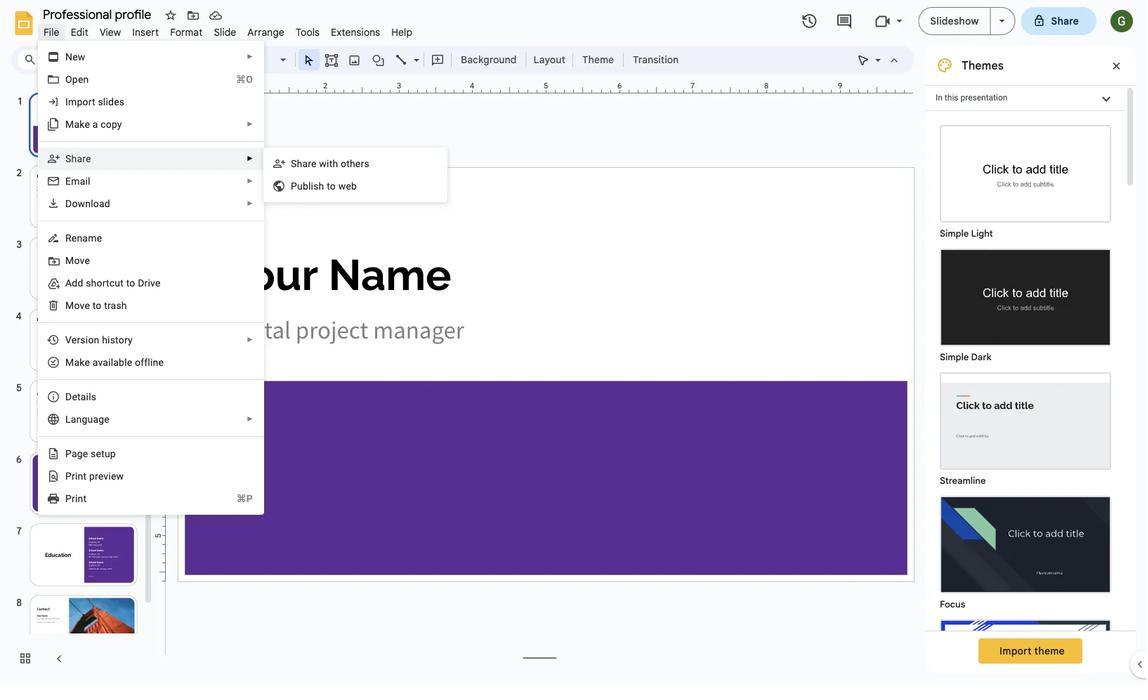 Task type: describe. For each thing, give the bounding box(es) containing it.
e for k
[[85, 357, 90, 368]]

menu containing n
[[4, 0, 264, 531]]

menu containing s
[[264, 148, 448, 202]]

r
[[65, 232, 72, 244]]

simple dark
[[941, 352, 992, 363]]

move m element
[[65, 255, 94, 266]]

Streamline radio
[[933, 366, 1119, 489]]

l
[[65, 414, 71, 425]]

o
[[96, 300, 102, 311]]

publish to w eb
[[291, 180, 357, 192]]

import for import theme
[[1000, 645, 1032, 658]]

r ename
[[65, 232, 102, 244]]

page setup g element
[[65, 448, 120, 460]]

arrange
[[248, 26, 285, 38]]

print pre v iew
[[65, 471, 124, 482]]

slide
[[214, 26, 236, 38]]

download d element
[[65, 198, 115, 209]]

light
[[972, 228, 994, 239]]

presentation
[[961, 93, 1008, 103]]

shortcut
[[86, 277, 124, 289]]

tools
[[296, 26, 320, 38]]

Shift radio
[[933, 613, 1119, 685]]

main toolbar
[[87, 49, 686, 70]]

e mail
[[65, 175, 90, 187]]

edit
[[71, 26, 88, 38]]

s for hare with others
[[291, 158, 297, 169]]

hare for hare
[[71, 153, 91, 164]]

► for l anguage
[[247, 415, 254, 424]]

hare for hare with others
[[297, 158, 317, 169]]

in this presentation
[[936, 93, 1008, 103]]

open o element
[[65, 73, 93, 85]]

► for istory
[[247, 336, 254, 344]]

opy
[[106, 118, 122, 130]]

print
[[65, 471, 87, 482]]

insert
[[132, 26, 159, 38]]

themes section
[[926, 46, 1137, 685]]

available
[[93, 357, 132, 368]]

► for n ew
[[247, 53, 254, 61]]

option group inside themes section
[[926, 111, 1125, 685]]

d
[[65, 198, 72, 209]]

extensions
[[331, 26, 380, 38]]

⌘p
[[237, 493, 253, 505]]

theme
[[583, 53, 614, 66]]

simple for simple dark
[[941, 352, 969, 363]]

add shortcut to drive , element
[[65, 277, 165, 289]]

details b element
[[65, 391, 101, 403]]

e
[[65, 175, 71, 187]]

Focus radio
[[933, 489, 1119, 613]]

rint
[[72, 493, 87, 505]]

import theme
[[1000, 645, 1066, 658]]

format
[[170, 26, 203, 38]]

new n element
[[65, 51, 90, 63]]

make a copy c element
[[65, 118, 126, 130]]

n
[[65, 51, 73, 63]]

others
[[341, 158, 370, 169]]

ownload
[[72, 198, 110, 209]]

eb
[[346, 180, 357, 192]]

t
[[93, 300, 96, 311]]

publish
[[291, 180, 324, 192]]

offline
[[135, 357, 164, 368]]

email e element
[[65, 175, 95, 187]]

slide menu item
[[208, 24, 242, 40]]

themes
[[962, 58, 1004, 72]]

insert image image
[[347, 50, 363, 70]]

transition button
[[627, 49, 685, 70]]

setup
[[91, 448, 116, 460]]

version h istory
[[65, 334, 133, 346]]

layout
[[534, 53, 566, 66]]

Simple Dark radio
[[933, 242, 1119, 366]]

h
[[102, 334, 108, 346]]

with
[[319, 158, 338, 169]]

rename r element
[[65, 232, 106, 244]]

transition
[[633, 53, 679, 66]]

theme
[[1035, 645, 1066, 658]]

import slides
[[65, 96, 125, 108]]

g
[[77, 448, 83, 460]]

tools menu item
[[290, 24, 326, 40]]

a
[[93, 118, 98, 130]]

move to trash t element
[[65, 300, 131, 311]]

background
[[461, 53, 517, 66]]

file
[[44, 26, 59, 38]]

version
[[65, 334, 99, 346]]

presentation options image
[[1000, 20, 1006, 22]]

this
[[945, 93, 959, 103]]

► for d ownload
[[247, 200, 254, 208]]

pa
[[65, 448, 77, 460]]

import theme button
[[979, 639, 1083, 664]]

print p element
[[65, 493, 91, 505]]

shape image
[[371, 50, 387, 70]]

p
[[65, 493, 72, 505]]

slideshow
[[931, 15, 980, 27]]

import slides z element
[[65, 96, 129, 108]]

k
[[80, 357, 85, 368]]

add shortcut to drive
[[65, 277, 161, 289]]

0 horizontal spatial to
[[126, 277, 135, 289]]

dark
[[972, 352, 992, 363]]

p rint
[[65, 493, 87, 505]]

themes application
[[0, 0, 1148, 685]]

c
[[101, 118, 106, 130]]

simple light
[[941, 228, 994, 239]]

d ownload
[[65, 198, 110, 209]]

w
[[339, 180, 346, 192]]

slideshow button
[[919, 7, 991, 35]]



Task type: vqa. For each thing, say whether or not it's contained in the screenshot.
Footer
no



Task type: locate. For each thing, give the bounding box(es) containing it.
⌘o
[[236, 73, 253, 85]]

simple inside "simple light" option
[[941, 228, 969, 239]]

pen
[[72, 73, 89, 85]]

ma k e available offline
[[65, 357, 164, 368]]

simple for simple light
[[941, 228, 969, 239]]

simple inside simple dark option
[[941, 352, 969, 363]]

to
[[327, 180, 336, 192], [126, 277, 135, 289]]

ename
[[72, 232, 102, 244]]

ew
[[73, 51, 85, 63]]

import inside button
[[1000, 645, 1032, 658]]

e
[[85, 357, 90, 368], [83, 448, 88, 460]]

import left theme
[[1000, 645, 1032, 658]]

background button
[[455, 49, 523, 70]]

anguage
[[71, 414, 110, 425]]

navigation inside themes application
[[0, 79, 155, 685]]

4 ► from the top
[[247, 177, 254, 185]]

2 simple from the top
[[941, 352, 969, 363]]

view
[[100, 26, 121, 38]]

e right pa
[[83, 448, 88, 460]]

import inside menu
[[65, 96, 95, 108]]

1 ► from the top
[[247, 53, 254, 61]]

► for s hare
[[247, 155, 254, 163]]

0 horizontal spatial import
[[65, 96, 95, 108]]

in this presentation tab
[[926, 85, 1125, 111]]

ma
[[65, 357, 80, 368]]

insert menu item
[[127, 24, 165, 40]]

move t o trash
[[65, 300, 127, 311]]

Zoom field
[[237, 50, 292, 70]]

0 vertical spatial to
[[327, 180, 336, 192]]

move
[[65, 300, 90, 311]]

menu bar banner
[[0, 0, 1148, 685]]

1 simple from the top
[[941, 228, 969, 239]]

Star checkbox
[[161, 6, 181, 25]]

to left 'w'
[[327, 180, 336, 192]]

0 vertical spatial import
[[65, 96, 95, 108]]

theme button
[[576, 49, 621, 70]]

v
[[104, 471, 108, 482]]

menu bar inside menu bar banner
[[38, 18, 418, 41]]

share with others s element
[[291, 158, 374, 169]]

share s element
[[65, 153, 95, 164]]

language l element
[[65, 414, 114, 425]]

e for g
[[83, 448, 88, 460]]

simple left dark
[[941, 352, 969, 363]]

Menus field
[[18, 50, 88, 70]]

make available offline k element
[[65, 357, 168, 368]]

arrange menu item
[[242, 24, 290, 40]]

mail
[[71, 175, 90, 187]]

import down pen
[[65, 96, 95, 108]]

1 vertical spatial simple
[[941, 352, 969, 363]]

publish to web w element
[[291, 180, 361, 192]]

m
[[65, 255, 74, 266]]

simple
[[941, 228, 969, 239], [941, 352, 969, 363]]

hare up mail
[[71, 153, 91, 164]]

drive
[[138, 277, 161, 289]]

format menu item
[[165, 24, 208, 40]]

mode and view toolbar
[[853, 46, 906, 74]]

7 ► from the top
[[247, 415, 254, 424]]

⌘o element
[[219, 72, 253, 86]]

hare
[[71, 153, 91, 164], [297, 158, 317, 169]]

ove
[[74, 255, 90, 266]]

share button
[[1022, 7, 1097, 35]]

print preview v element
[[65, 471, 128, 482]]

1 vertical spatial import
[[1000, 645, 1032, 658]]

details
[[65, 391, 96, 403]]

s for hare
[[65, 153, 71, 164]]

s up publish
[[291, 158, 297, 169]]

pa g e setup
[[65, 448, 116, 460]]

1 vertical spatial e
[[83, 448, 88, 460]]

import
[[65, 96, 95, 108], [1000, 645, 1032, 658]]

1 horizontal spatial to
[[327, 180, 336, 192]]

0 vertical spatial simple
[[941, 228, 969, 239]]

3 ► from the top
[[247, 155, 254, 163]]

version history h element
[[65, 334, 137, 346]]

⌘p element
[[220, 492, 253, 506]]

help menu item
[[386, 24, 418, 40]]

hare left with
[[297, 158, 317, 169]]

slides
[[98, 96, 125, 108]]

s up e
[[65, 153, 71, 164]]

navigation
[[0, 79, 155, 685]]

1 horizontal spatial import
[[1000, 645, 1032, 658]]

layout button
[[530, 49, 570, 70]]

trash
[[104, 300, 127, 311]]

o
[[65, 73, 72, 85]]

option group
[[926, 111, 1125, 685]]

2 ► from the top
[[247, 120, 254, 128]]

Simple Light radio
[[933, 118, 1119, 685]]

s
[[65, 153, 71, 164], [291, 158, 297, 169]]

edit menu item
[[65, 24, 94, 40]]

0 horizontal spatial s
[[65, 153, 71, 164]]

o pen
[[65, 73, 89, 85]]

s hare with others
[[291, 158, 370, 169]]

Rename text field
[[38, 6, 160, 22]]

1 horizontal spatial hare
[[297, 158, 317, 169]]

► for opy
[[247, 120, 254, 128]]

menu
[[4, 0, 264, 531], [264, 148, 448, 202]]

m ove
[[65, 255, 90, 266]]

to left drive
[[126, 277, 135, 289]]

6 ► from the top
[[247, 336, 254, 344]]

0 vertical spatial e
[[85, 357, 90, 368]]

import for import slides
[[65, 96, 95, 108]]

view menu item
[[94, 24, 127, 40]]

1 horizontal spatial s
[[291, 158, 297, 169]]

make
[[65, 118, 90, 130]]

5 ► from the top
[[247, 200, 254, 208]]

n ew
[[65, 51, 85, 63]]

add
[[65, 277, 83, 289]]

istory
[[108, 334, 133, 346]]

e right ma
[[85, 357, 90, 368]]

file menu item
[[38, 24, 65, 40]]

menu bar
[[38, 18, 418, 41]]

s hare
[[65, 153, 91, 164]]

0 horizontal spatial hare
[[71, 153, 91, 164]]

l anguage
[[65, 414, 110, 425]]

in
[[936, 93, 943, 103]]

►
[[247, 53, 254, 61], [247, 120, 254, 128], [247, 155, 254, 163], [247, 177, 254, 185], [247, 200, 254, 208], [247, 336, 254, 344], [247, 415, 254, 424]]

make a c opy
[[65, 118, 122, 130]]

shift image
[[942, 621, 1111, 685]]

focus
[[941, 599, 966, 610]]

pre
[[89, 471, 104, 482]]

option group containing simple light
[[926, 111, 1125, 685]]

Zoom text field
[[239, 50, 278, 70]]

help
[[392, 26, 413, 38]]

streamline
[[941, 476, 987, 487]]

extensions menu item
[[326, 24, 386, 40]]

share
[[1052, 15, 1080, 27]]

menu bar containing file
[[38, 18, 418, 41]]

simple left light
[[941, 228, 969, 239]]

iew
[[108, 471, 124, 482]]

► for e mail
[[247, 177, 254, 185]]

1 vertical spatial to
[[126, 277, 135, 289]]



